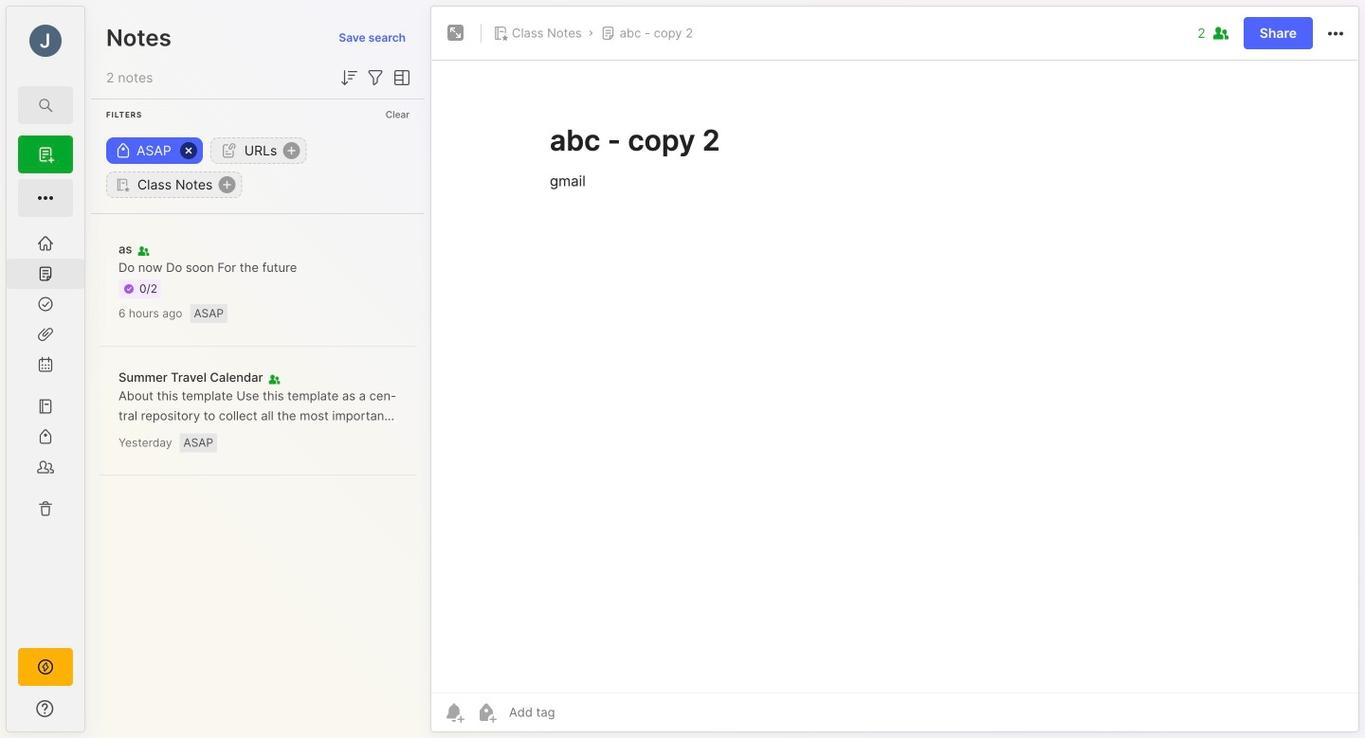 Task type: locate. For each thing, give the bounding box(es) containing it.
tree
[[7, 229, 84, 632]]

click to expand image
[[83, 704, 97, 726]]

new note image down edit search "image"
[[34, 143, 57, 166]]

add filters image
[[364, 66, 387, 89]]

Note Editor text field
[[431, 60, 1359, 693]]

home image
[[36, 234, 55, 253]]

new note image up home icon
[[34, 187, 57, 210]]

new note image
[[34, 143, 57, 166], [34, 187, 57, 210]]

account image
[[29, 25, 62, 57]]

0 vertical spatial new note image
[[34, 143, 57, 166]]

1 new note image from the top
[[34, 143, 57, 166]]

1 vertical spatial new note image
[[34, 187, 57, 210]]

note window element
[[430, 6, 1360, 738]]



Task type: vqa. For each thing, say whether or not it's contained in the screenshot.
'Sort options' "Field"
yes



Task type: describe. For each thing, give the bounding box(es) containing it.
more actions image
[[1325, 22, 1347, 45]]

tree inside main element
[[7, 229, 84, 632]]

main element
[[0, 0, 91, 739]]

edit search image
[[34, 94, 57, 117]]

2 new note image from the top
[[34, 187, 57, 210]]

Sort options field
[[338, 66, 360, 89]]

View options field
[[387, 66, 413, 89]]

More actions field
[[1325, 21, 1347, 45]]

add a reminder image
[[443, 702, 466, 724]]

Add tag field
[[507, 705, 650, 721]]

Add filters field
[[364, 66, 387, 89]]

add tag image
[[475, 702, 498, 724]]

WHAT'S NEW field
[[7, 694, 84, 724]]

upgrade image
[[34, 656, 57, 679]]

Account field
[[7, 22, 84, 60]]

expand note image
[[445, 22, 467, 45]]



